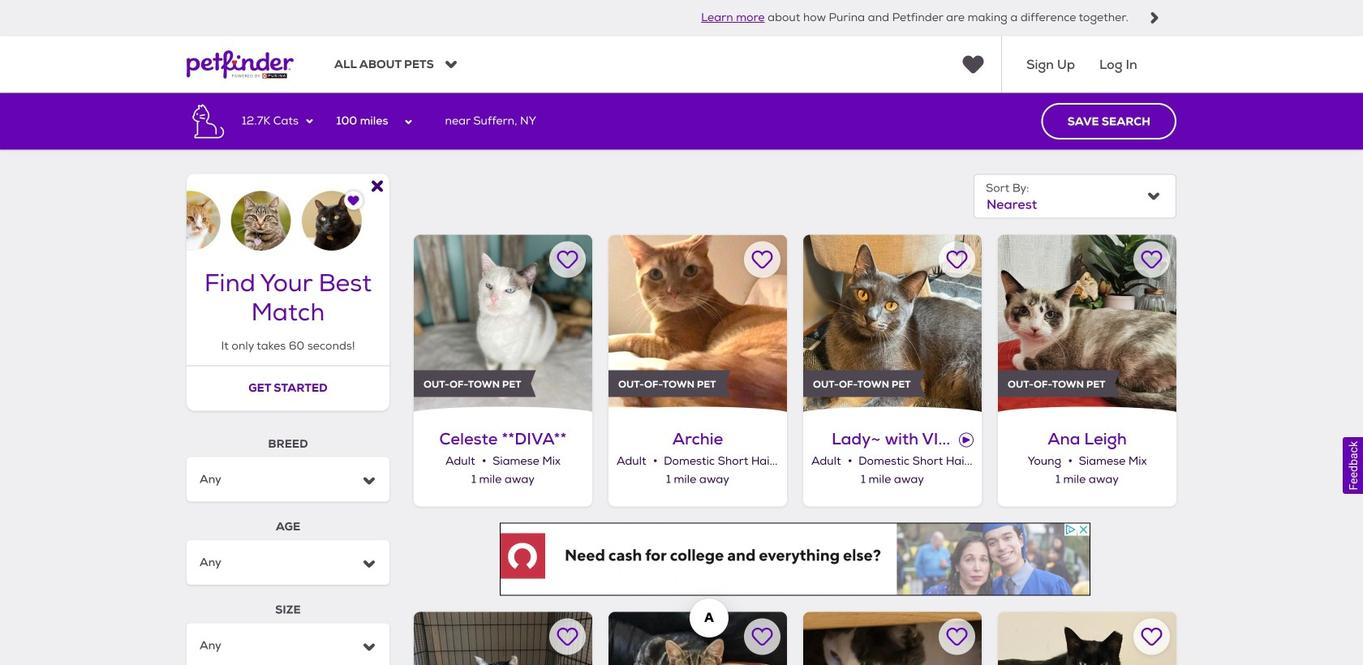 Task type: vqa. For each thing, say whether or not it's contained in the screenshot.
first list item
no



Task type: locate. For each thing, give the bounding box(es) containing it.
has video image
[[959, 433, 974, 448]]

archie, adoptable cat, adult male domestic short hair mix, 1 mile away, out-of-town pet. image
[[609, 235, 787, 413]]

ana leigh, adoptable cat, young female siamese mix, 1 mile away, out-of-town pet. image
[[998, 235, 1177, 413]]

potential cat matches image
[[187, 174, 390, 251]]

celeste **diva**, adoptable cat, adult female siamese mix, 1 mile away, out-of-town pet. image
[[414, 235, 592, 413]]

main content
[[0, 93, 1363, 665]]



Task type: describe. For each thing, give the bounding box(es) containing it.
lady~ with video, adoptable cat, adult female domestic short hair mix, 1 mile away, has video, out-of-town pet. image
[[803, 235, 982, 413]]

aubrey, adoptable cat, adult female domestic short hair, 1 mile away. image
[[998, 612, 1177, 665]]

advertisement element
[[500, 523, 1091, 596]]

baby buttons, adoptable cat, senior female domestic short hair, 1 mile away. image
[[803, 612, 982, 665]]

petfinder home image
[[187, 36, 294, 93]]

daisy, adoptable cat, adult female domestic short hair, 1 mile away. image
[[609, 612, 787, 665]]

jasper, adoptable cat, adult male domestic short hair, 1 mile away. image
[[414, 612, 592, 665]]



